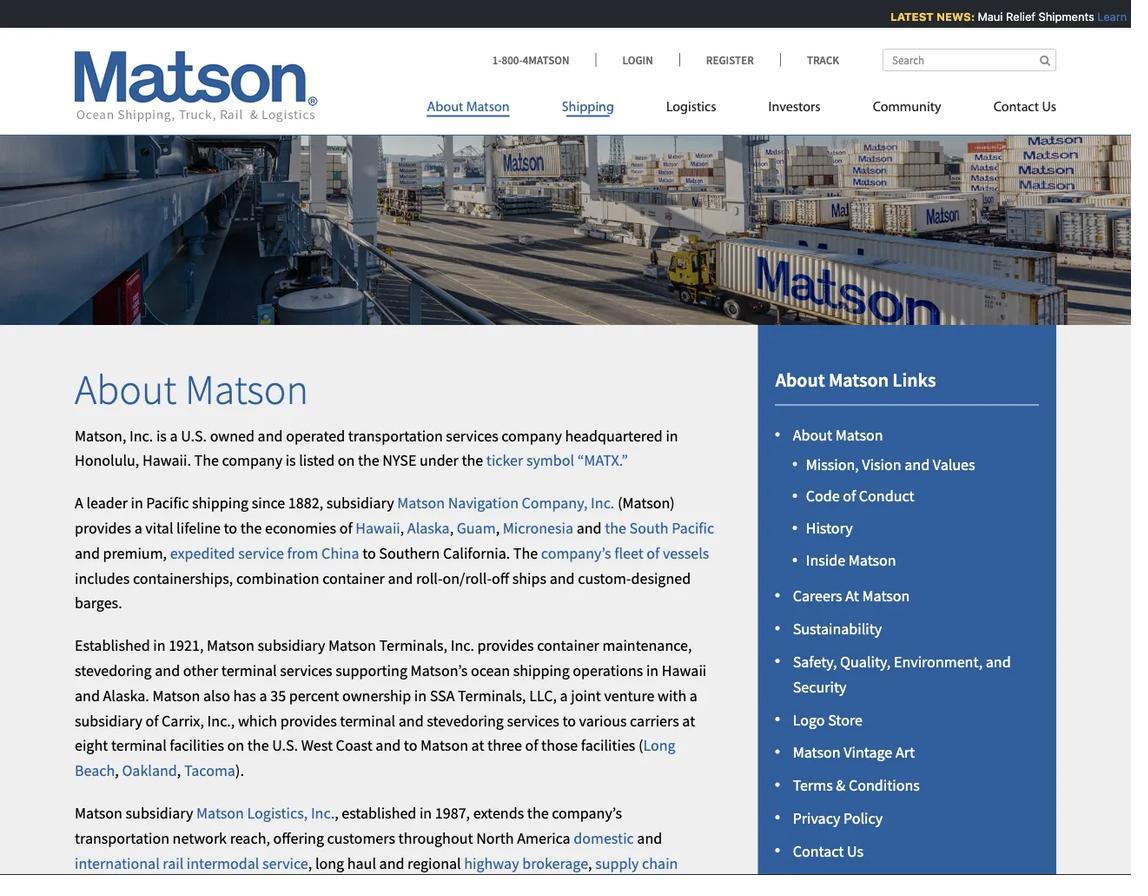 Task type: describe. For each thing, give the bounding box(es) containing it.
us inside the 'about matson links' section
[[847, 841, 864, 861]]

services inside matson, inc. is a u.s. owned and operated transportation services company headquartered in honolulu, hawaii. the company is listed on the nyse under the
[[446, 426, 499, 445]]

code
[[806, 486, 840, 506]]

matson up "at"
[[849, 550, 897, 570]]

, inside , established in 1987, extends the company's transportation network reach, offering customers throughout north america
[[335, 803, 339, 823]]

a right llc,
[[560, 686, 568, 705]]

nyse
[[383, 451, 417, 470]]

matson inside 'top menu' navigation
[[466, 100, 510, 114]]

ocean
[[471, 661, 510, 680]]

brokerage
[[522, 853, 588, 873]]

inside matson link
[[806, 550, 897, 570]]

since
[[252, 493, 285, 513]]

2 facilities from the left
[[581, 736, 636, 755]]

1 vertical spatial at
[[472, 736, 484, 755]]

company,
[[522, 493, 588, 513]]

of inside (matson) provides a vital lifeline to the economies of
[[339, 518, 353, 538]]

hawaii , alaska , guam , micronesia and the south pacific and premium, expedited service from china to southern california. the company's fleet of vessels includes containerships, combination container and roll-on/roll-off ships and custom-designed barges.
[[75, 518, 715, 613]]

offering
[[273, 828, 324, 848]]

(
[[639, 736, 644, 755]]

roll-
[[416, 568, 443, 588]]

subsidiary up 35
[[258, 636, 325, 655]]

regional
[[408, 853, 461, 873]]

long
[[644, 736, 676, 755]]

established
[[75, 636, 150, 655]]

company's fleet of vessels link
[[541, 543, 709, 563]]

0 horizontal spatial terminals,
[[379, 636, 448, 655]]

highway
[[464, 853, 519, 873]]

investors link
[[743, 92, 847, 127]]

under
[[420, 451, 459, 470]]

inc. down "matx."
[[591, 493, 615, 513]]

operations
[[573, 661, 643, 680]]

china
[[322, 543, 359, 563]]

matson logistics, inc. link
[[196, 803, 335, 823]]

owned
[[210, 426, 255, 445]]

oakland link
[[122, 761, 177, 780]]

supply chain
[[75, 853, 678, 875]]

container inside established in 1921, matson subsidiary matson terminals, inc. provides container maintenance, stevedoring and other terminal services supporting matson's ocean shipping operations in hawaii and alaska. matson also has a 35 percent ownership in ssa terminals, llc, a joint venture with a subsidiary of carrix, inc., which provides terminal and stevedoring services to various carriers at eight terminal facilities on the u.s. west coast and to matson at three of those facilities (
[[537, 636, 600, 655]]

code of conduct
[[806, 486, 915, 506]]

shipping
[[562, 100, 614, 114]]

in right leader in the left of the page
[[131, 493, 143, 513]]

expedited service from china link
[[170, 543, 359, 563]]

1 vertical spatial services
[[280, 661, 333, 680]]

domestic and international rail intermodal service , long haul and regional highway brokerage ,
[[75, 828, 662, 873]]

2 vertical spatial terminal
[[111, 736, 167, 755]]

company's inside hawaii , alaska , guam , micronesia and the south pacific and premium, expedited service from china to southern california. the company's fleet of vessels includes containerships, combination container and roll-on/roll-off ships and custom-designed barges.
[[541, 543, 611, 563]]

off
[[492, 568, 509, 588]]

conditions
[[849, 776, 920, 795]]

includes
[[75, 568, 130, 588]]

a left 35
[[259, 686, 267, 705]]

alaska.
[[103, 686, 149, 705]]

llc,
[[529, 686, 557, 705]]

register
[[706, 53, 754, 67]]

service inside hawaii , alaska , guam , micronesia and the south pacific and premium, expedited service from china to southern california. the company's fleet of vessels includes containerships, combination container and roll-on/roll-off ships and custom-designed barges.
[[238, 543, 284, 563]]

and right vision
[[905, 454, 930, 474]]

from
[[287, 543, 319, 563]]

matson, inc. is a u.s. owned and operated transportation services company headquartered in honolulu, hawaii. the company is listed on the nyse under the
[[75, 426, 678, 470]]

economies
[[265, 518, 336, 538]]

community
[[873, 100, 942, 114]]

supply chain link
[[75, 853, 678, 875]]

0 horizontal spatial company
[[222, 451, 282, 470]]

in left ssa
[[414, 686, 427, 705]]

lifeline
[[177, 518, 221, 538]]

top menu navigation
[[427, 92, 1057, 127]]

the inside , established in 1987, extends the company's transportation network reach, offering customers throughout north america
[[527, 803, 549, 823]]

and up chain
[[637, 828, 662, 848]]

and down ownership
[[399, 711, 424, 730]]

alaska
[[407, 518, 450, 538]]

1 horizontal spatial stevedoring
[[427, 711, 504, 730]]

matson up network
[[196, 803, 244, 823]]

terms & conditions
[[793, 776, 920, 795]]

matson up vision
[[836, 426, 883, 445]]

guam
[[457, 518, 496, 538]]

hawaii.
[[142, 451, 191, 470]]

, left oakland
[[115, 761, 119, 780]]

the inside hawaii , alaska , guam , micronesia and the south pacific and premium, expedited service from china to southern california. the company's fleet of vessels includes containerships, combination container and roll-on/roll-off ships and custom-designed barges.
[[513, 543, 538, 563]]

of inside the 'about matson links' section
[[843, 486, 856, 506]]

0 vertical spatial at
[[682, 711, 695, 730]]

0 vertical spatial pacific
[[146, 493, 189, 513]]

west
[[301, 736, 333, 755]]

contact us inside 'top menu' navigation
[[994, 100, 1057, 114]]

south
[[630, 518, 669, 538]]

matson up alaska
[[397, 493, 445, 513]]

other
[[183, 661, 218, 680]]

to right coast
[[404, 736, 418, 755]]

, left "long"
[[308, 853, 312, 873]]

vision
[[862, 454, 902, 474]]

, down matson navigation company, inc. link
[[496, 518, 500, 538]]

login link
[[596, 53, 679, 67]]

the inside established in 1921, matson subsidiary matson terminals, inc. provides container maintenance, stevedoring and other terminal services supporting matson's ocean shipping operations in hawaii and alaska. matson also has a 35 percent ownership in ssa terminals, llc, a joint venture with a subsidiary of carrix, inc., which provides terminal and stevedoring services to various carriers at eight terminal facilities on the u.s. west coast and to matson at three of those facilities (
[[247, 736, 269, 755]]

maui
[[972, 10, 997, 23]]

blue matson logo with ocean, shipping, truck, rail and logistics written beneath it. image
[[75, 51, 318, 123]]

and down 1921, on the bottom left of the page
[[155, 661, 180, 680]]

and right haul
[[379, 853, 405, 873]]

shipments
[[1033, 10, 1088, 23]]

u.s. inside established in 1921, matson subsidiary matson terminals, inc. provides container maintenance, stevedoring and other terminal services supporting matson's ocean shipping operations in hawaii and alaska. matson also has a 35 percent ownership in ssa terminals, llc, a joint venture with a subsidiary of carrix, inc., which provides terminal and stevedoring services to various carriers at eight terminal facilities on the u.s. west coast and to matson at three of those facilities (
[[272, 736, 298, 755]]

links
[[893, 368, 936, 392]]

in down the maintenance,
[[647, 661, 659, 680]]

news:
[[930, 10, 969, 23]]

subsidiary down oakland link
[[126, 803, 193, 823]]

contact us link inside the 'about matson links' section
[[793, 841, 864, 861]]

and down 'company,'
[[577, 518, 602, 538]]

hawaii inside hawaii , alaska , guam , micronesia and the south pacific and premium, expedited service from china to southern california. the company's fleet of vessels includes containerships, combination container and roll-on/roll-off ships and custom-designed barges.
[[356, 518, 400, 538]]

terms & conditions link
[[793, 776, 920, 795]]

contact inside 'top menu' navigation
[[994, 100, 1039, 114]]

m
[[1124, 10, 1132, 23]]

u.s. inside matson, inc. is a u.s. owned and operated transportation services company headquartered in honolulu, hawaii. the company is listed on the nyse under the
[[181, 426, 207, 445]]

history link
[[806, 518, 853, 538]]

2 horizontal spatial terminal
[[340, 711, 396, 730]]

about inside 'top menu' navigation
[[427, 100, 464, 114]]

hawaii link
[[356, 518, 400, 538]]

various
[[579, 711, 627, 730]]

1 vertical spatial is
[[286, 451, 296, 470]]

and down southern
[[388, 568, 413, 588]]

matson up other
[[207, 636, 255, 655]]

35
[[270, 686, 286, 705]]

0 horizontal spatial shipping
[[192, 493, 249, 513]]

quality,
[[840, 652, 891, 672]]

environment,
[[894, 652, 983, 672]]

us inside 'top menu' navigation
[[1042, 100, 1057, 114]]

inc.,
[[207, 711, 235, 730]]

designed
[[631, 568, 691, 588]]

latest news: maui relief shipments learn m
[[884, 10, 1132, 23]]

1 horizontal spatial terminal
[[221, 661, 277, 680]]

of right the 'three' at the bottom left
[[525, 736, 538, 755]]

also
[[203, 686, 230, 705]]

1-800-4matson link
[[492, 53, 596, 67]]

long beach
[[75, 736, 676, 780]]

the south pacific link
[[605, 518, 715, 538]]

navigation
[[448, 493, 519, 513]]

in inside , established in 1987, extends the company's transportation network reach, offering customers throughout north america
[[420, 803, 432, 823]]

carrix,
[[162, 711, 204, 730]]

track
[[807, 53, 840, 67]]

, left supply
[[588, 853, 592, 873]]

matson vintage art link
[[793, 743, 915, 762]]

micronesia
[[503, 518, 574, 538]]

store
[[828, 710, 863, 729]]

matson up terms
[[793, 743, 841, 762]]

the inside (matson) provides a vital lifeline to the economies of
[[240, 518, 262, 538]]

matson down beach
[[75, 803, 123, 823]]

0 horizontal spatial about matson
[[75, 363, 309, 415]]

service inside the domestic and international rail intermodal service , long haul and regional highway brokerage ,
[[262, 853, 308, 873]]

on inside established in 1921, matson subsidiary matson terminals, inc. provides container maintenance, stevedoring and other terminal services supporting matson's ocean shipping operations in hawaii and alaska. matson also has a 35 percent ownership in ssa terminals, llc, a joint venture with a subsidiary of carrix, inc., which provides terminal and stevedoring services to various carriers at eight terminal facilities on the u.s. west coast and to matson at three of those facilities (
[[227, 736, 244, 755]]

, up southern
[[400, 518, 404, 538]]

transportation inside , established in 1987, extends the company's transportation network reach, offering customers throughout north america
[[75, 828, 169, 848]]

code of conduct link
[[806, 486, 915, 506]]

, oakland , tacoma ).
[[115, 761, 244, 780]]

barges.
[[75, 593, 122, 613]]

conduct
[[859, 486, 915, 506]]

policy
[[844, 808, 883, 828]]

"matx."
[[578, 451, 628, 470]]

community link
[[847, 92, 968, 127]]



Task type: vqa. For each thing, say whether or not it's contained in the screenshot.
Contact Us › 'Us'
no



Task type: locate. For each thing, give the bounding box(es) containing it.
1 vertical spatial about matson link
[[793, 426, 883, 445]]

1 vertical spatial container
[[537, 636, 600, 655]]

about matson links
[[776, 368, 936, 392]]

hawaii up southern
[[356, 518, 400, 538]]

the up ships
[[513, 543, 538, 563]]

us down search image
[[1042, 100, 1057, 114]]

1 vertical spatial company
[[222, 451, 282, 470]]

to inside (matson) provides a vital lifeline to the economies of
[[224, 518, 237, 538]]

contact down the privacy
[[793, 841, 844, 861]]

1 horizontal spatial company
[[502, 426, 562, 445]]

the inside hawaii , alaska , guam , micronesia and the south pacific and premium, expedited service from china to southern california. the company's fleet of vessels includes containerships, combination container and roll-on/roll-off ships and custom-designed barges.
[[605, 518, 627, 538]]

safety,
[[793, 652, 837, 672]]

1 horizontal spatial transportation
[[348, 426, 443, 445]]

1 vertical spatial contact
[[793, 841, 844, 861]]

service up combination
[[238, 543, 284, 563]]

and inside safety, quality, environment, and security
[[986, 652, 1011, 672]]

0 horizontal spatial container
[[323, 568, 385, 588]]

transportation up nyse on the left of the page
[[348, 426, 443, 445]]

2 vertical spatial about matson
[[793, 426, 883, 445]]

2 vertical spatial services
[[507, 711, 560, 730]]

pacific up vessels
[[672, 518, 715, 538]]

1 horizontal spatial provides
[[280, 711, 337, 730]]

1 vertical spatial about matson
[[75, 363, 309, 415]]

services up percent
[[280, 661, 333, 680]]

company's inside , established in 1987, extends the company's transportation network reach, offering customers throughout north america
[[552, 803, 622, 823]]

0 vertical spatial stevedoring
[[75, 661, 152, 680]]

intermodal
[[187, 853, 259, 873]]

1 horizontal spatial u.s.
[[272, 736, 298, 755]]

1 horizontal spatial facilities
[[581, 736, 636, 755]]

of right fleet
[[647, 543, 660, 563]]

at
[[682, 711, 695, 730], [472, 736, 484, 755]]

0 vertical spatial contact us link
[[968, 92, 1057, 127]]

logistics
[[667, 100, 717, 114]]

1921,
[[169, 636, 204, 655]]

beach
[[75, 761, 115, 780]]

0 vertical spatial is
[[156, 426, 167, 445]]

ticker symbol "matx." link
[[486, 451, 628, 470]]

facilities up the tacoma at bottom left
[[170, 736, 224, 755]]

services
[[446, 426, 499, 445], [280, 661, 333, 680], [507, 711, 560, 730]]

shipping inside established in 1921, matson subsidiary matson terminals, inc. provides container maintenance, stevedoring and other terminal services supporting matson's ocean shipping operations in hawaii and alaska. matson also has a 35 percent ownership in ssa terminals, llc, a joint venture with a subsidiary of carrix, inc., which provides terminal and stevedoring services to various carriers at eight terminal facilities on the u.s. west coast and to matson at three of those facilities (
[[513, 661, 570, 680]]

relief
[[1000, 10, 1029, 23]]

1 horizontal spatial the
[[513, 543, 538, 563]]

1 vertical spatial hawaii
[[662, 661, 707, 680]]

800-
[[502, 53, 523, 67]]

fleet
[[615, 543, 644, 563]]

contact us down privacy policy
[[793, 841, 864, 861]]

about matson
[[427, 100, 510, 114], [75, 363, 309, 415], [793, 426, 883, 445]]

0 horizontal spatial terminal
[[111, 736, 167, 755]]

about matson link
[[427, 92, 536, 127], [793, 426, 883, 445]]

to down hawaii link
[[363, 543, 376, 563]]

0 vertical spatial the
[[194, 451, 219, 470]]

provides inside (matson) provides a vital lifeline to the economies of
[[75, 518, 131, 538]]

at down with at right
[[682, 711, 695, 730]]

None search field
[[883, 49, 1057, 71]]

shipping up llc,
[[513, 661, 570, 680]]

0 horizontal spatial stevedoring
[[75, 661, 152, 680]]

1 vertical spatial u.s.
[[272, 736, 298, 755]]

terminal up oakland
[[111, 736, 167, 755]]

inside matson
[[806, 550, 897, 570]]

0 vertical spatial services
[[446, 426, 499, 445]]

container inside hawaii , alaska , guam , micronesia and the south pacific and premium, expedited service from china to southern california. the company's fleet of vessels includes containerships, combination container and roll-on/roll-off ships and custom-designed barges.
[[323, 568, 385, 588]]

1 horizontal spatial about matson link
[[793, 426, 883, 445]]

provides
[[75, 518, 131, 538], [478, 636, 534, 655], [280, 711, 337, 730]]

stevedoring down ssa
[[427, 711, 504, 730]]

to right lifeline on the bottom left
[[224, 518, 237, 538]]

1 vertical spatial contact us
[[793, 841, 864, 861]]

, left the tacoma at bottom left
[[177, 761, 181, 780]]

search image
[[1040, 54, 1051, 66]]

stevedoring down established
[[75, 661, 152, 680]]

security
[[793, 677, 847, 697]]

matson up the carrix,
[[152, 686, 200, 705]]

the down the owned
[[194, 451, 219, 470]]

of
[[843, 486, 856, 506], [339, 518, 353, 538], [647, 543, 660, 563], [146, 711, 159, 730], [525, 736, 538, 755]]

of left the carrix,
[[146, 711, 159, 730]]

to inside hawaii , alaska , guam , micronesia and the south pacific and premium, expedited service from china to southern california. the company's fleet of vessels includes containerships, combination container and roll-on/roll-off ships and custom-designed barges.
[[363, 543, 376, 563]]

1 horizontal spatial terminals,
[[458, 686, 526, 705]]

chain
[[642, 853, 678, 873]]

0 vertical spatial about matson
[[427, 100, 510, 114]]

0 vertical spatial terminals,
[[379, 636, 448, 655]]

0 vertical spatial on
[[338, 451, 355, 470]]

about matson link up mission,
[[793, 426, 883, 445]]

at
[[846, 586, 859, 606]]

vital
[[145, 518, 173, 538]]

1 horizontal spatial hawaii
[[662, 661, 707, 680]]

0 vertical spatial shipping
[[192, 493, 249, 513]]

0 vertical spatial container
[[323, 568, 385, 588]]

matson navigation company, inc. link
[[397, 493, 615, 513]]

latest
[[884, 10, 928, 23]]

facilities
[[170, 736, 224, 755], [581, 736, 636, 755]]

1 horizontal spatial us
[[1042, 100, 1057, 114]]

matson up the owned
[[185, 363, 309, 415]]

2 vertical spatial provides
[[280, 711, 337, 730]]

0 horizontal spatial transportation
[[75, 828, 169, 848]]

1 vertical spatial terminal
[[340, 711, 396, 730]]

terminal up has
[[221, 661, 277, 680]]

container up operations
[[537, 636, 600, 655]]

0 vertical spatial company's
[[541, 543, 611, 563]]

and up the includes
[[75, 543, 100, 563]]

1 horizontal spatial at
[[682, 711, 695, 730]]

is left listed
[[286, 451, 296, 470]]

reach,
[[230, 828, 270, 848]]

0 vertical spatial hawaii
[[356, 518, 400, 538]]

us down policy
[[847, 841, 864, 861]]

terminals, down ocean
[[458, 686, 526, 705]]

0 vertical spatial u.s.
[[181, 426, 207, 445]]

0 horizontal spatial at
[[472, 736, 484, 755]]

and right the owned
[[258, 426, 283, 445]]

contact inside the 'about matson links' section
[[793, 841, 844, 861]]

and left alaska.
[[75, 686, 100, 705]]

and right ships
[[550, 568, 575, 588]]

a inside matson, inc. is a u.s. owned and operated transportation services company headquartered in honolulu, hawaii. the company is listed on the nyse under the
[[170, 426, 178, 445]]

inc. inside established in 1921, matson subsidiary matson terminals, inc. provides container maintenance, stevedoring and other terminal services supporting matson's ocean shipping operations in hawaii and alaska. matson also has a 35 percent ownership in ssa terminals, llc, a joint venture with a subsidiary of carrix, inc., which provides terminal and stevedoring services to various carriers at eight terminal facilities on the u.s. west coast and to matson at three of those facilities (
[[451, 636, 474, 655]]

provides down percent
[[280, 711, 337, 730]]

shipping
[[192, 493, 249, 513], [513, 661, 570, 680]]

inc. up matson's
[[451, 636, 474, 655]]

1 horizontal spatial contact us
[[994, 100, 1057, 114]]

pacific
[[146, 493, 189, 513], [672, 518, 715, 538]]

safety, quality, environment, and security
[[793, 652, 1011, 697]]

contact us link down search image
[[968, 92, 1057, 127]]

2 horizontal spatial services
[[507, 711, 560, 730]]

0 horizontal spatial facilities
[[170, 736, 224, 755]]

the left ticker
[[462, 451, 483, 470]]

matson subsidiary matson logistics, inc.
[[75, 803, 335, 823]]

subsidiary up the eight
[[75, 711, 142, 730]]

about matson inside 'top menu' navigation
[[427, 100, 510, 114]]

1882,
[[288, 493, 323, 513]]

matson down 1-
[[466, 100, 510, 114]]

investors
[[769, 100, 821, 114]]

and right coast
[[376, 736, 401, 755]]

a right with at right
[[690, 686, 698, 705]]

and right the environment,
[[986, 652, 1011, 672]]

0 vertical spatial about matson link
[[427, 92, 536, 127]]

terms
[[793, 776, 833, 795]]

0 horizontal spatial contact us
[[793, 841, 864, 861]]

services down llc,
[[507, 711, 560, 730]]

and inside matson, inc. is a u.s. owned and operated transportation services company headquartered in honolulu, hawaii. the company is listed on the nyse under the
[[258, 426, 283, 445]]

0 horizontal spatial provides
[[75, 518, 131, 538]]

those
[[542, 736, 578, 755]]

1 vertical spatial service
[[262, 853, 308, 873]]

transportation up international
[[75, 828, 169, 848]]

a
[[75, 493, 83, 513]]

0 horizontal spatial about matson link
[[427, 92, 536, 127]]

1 vertical spatial contact us link
[[793, 841, 864, 861]]

0 horizontal spatial is
[[156, 426, 167, 445]]

matson left links
[[829, 368, 889, 392]]

1 vertical spatial us
[[847, 841, 864, 861]]

throughout
[[398, 828, 473, 848]]

contact us down search image
[[994, 100, 1057, 114]]

1 vertical spatial shipping
[[513, 661, 570, 680]]

container down china
[[323, 568, 385, 588]]

1 vertical spatial on
[[227, 736, 244, 755]]

a left vital
[[134, 518, 142, 538]]

0 vertical spatial contact us
[[994, 100, 1057, 114]]

matson right "at"
[[863, 586, 910, 606]]

transportation inside matson, inc. is a u.s. owned and operated transportation services company headquartered in honolulu, hawaii. the company is listed on the nyse under the
[[348, 426, 443, 445]]

stevedoring
[[75, 661, 152, 680], [427, 711, 504, 730]]

1 vertical spatial pacific
[[672, 518, 715, 538]]

privacy policy link
[[793, 808, 883, 828]]

0 vertical spatial company
[[502, 426, 562, 445]]

contact us inside the 'about matson links' section
[[793, 841, 864, 861]]

the inside matson, inc. is a u.s. owned and operated transportation services company headquartered in honolulu, hawaii. the company is listed on the nyse under the
[[194, 451, 219, 470]]

provides down leader in the left of the page
[[75, 518, 131, 538]]

0 vertical spatial transportation
[[348, 426, 443, 445]]

hawaii up with at right
[[662, 661, 707, 680]]

customers
[[327, 828, 395, 848]]

1 horizontal spatial shipping
[[513, 661, 570, 680]]

2 horizontal spatial about matson
[[793, 426, 883, 445]]

about matson link down 1-
[[427, 92, 536, 127]]

matson down ssa
[[421, 736, 468, 755]]

the
[[194, 451, 219, 470], [513, 543, 538, 563]]

1 horizontal spatial container
[[537, 636, 600, 655]]

0 horizontal spatial the
[[194, 451, 219, 470]]

0 vertical spatial service
[[238, 543, 284, 563]]

contact us link down privacy policy
[[793, 841, 864, 861]]

0 horizontal spatial on
[[227, 736, 244, 755]]

a up "hawaii."
[[170, 426, 178, 445]]

in left the 1987,
[[420, 803, 432, 823]]

joint
[[571, 686, 601, 705]]

u.s. up "hawaii."
[[181, 426, 207, 445]]

to up those
[[563, 711, 576, 730]]

domestic link
[[574, 828, 634, 848]]

in left 1921, on the bottom left of the page
[[153, 636, 166, 655]]

the down which
[[247, 736, 269, 755]]

0 horizontal spatial contact
[[793, 841, 844, 861]]

matson,
[[75, 426, 126, 445]]

0 horizontal spatial hawaii
[[356, 518, 400, 538]]

on inside matson, inc. is a u.s. owned and operated transportation services company headquartered in honolulu, hawaii. the company is listed on the nyse under the
[[338, 451, 355, 470]]

service down offering
[[262, 853, 308, 873]]

leader
[[86, 493, 128, 513]]

1 horizontal spatial pacific
[[672, 518, 715, 538]]

extends
[[473, 803, 524, 823]]

the left nyse on the left of the page
[[358, 451, 380, 470]]

about matson down 1-
[[427, 100, 510, 114]]

three
[[488, 736, 522, 755]]

1 horizontal spatial on
[[338, 451, 355, 470]]

Search search field
[[883, 49, 1057, 71]]

percent
[[289, 686, 339, 705]]

1 vertical spatial terminals,
[[458, 686, 526, 705]]

the up expedited service from china link
[[240, 518, 262, 538]]

1 vertical spatial company's
[[552, 803, 622, 823]]

0 vertical spatial terminal
[[221, 661, 277, 680]]

terminals,
[[379, 636, 448, 655], [458, 686, 526, 705]]

, left guam
[[450, 518, 454, 538]]

company down the owned
[[222, 451, 282, 470]]

is up "hawaii."
[[156, 426, 167, 445]]

u.s. left 'west' at the bottom left
[[272, 736, 298, 755]]

shipping link
[[536, 92, 640, 127]]

cranes load and offload matson containers from the containership at the terminal. image
[[0, 108, 1132, 325]]

symbol
[[527, 451, 574, 470]]

has
[[233, 686, 256, 705]]

mission, vision and values link
[[806, 454, 976, 474]]

premium,
[[103, 543, 167, 563]]

of right the code
[[843, 486, 856, 506]]

on/roll-
[[443, 568, 492, 588]]

on
[[338, 451, 355, 470], [227, 736, 244, 755]]

inc. up offering
[[311, 803, 335, 823]]

of inside hawaii , alaska , guam , micronesia and the south pacific and premium, expedited service from china to southern california. the company's fleet of vessels includes containerships, combination container and roll-on/roll-off ships and custom-designed barges.
[[647, 543, 660, 563]]

1 horizontal spatial contact us link
[[968, 92, 1057, 127]]

matson up supporting
[[329, 636, 376, 655]]

terminal down ownership
[[340, 711, 396, 730]]

hawaii inside established in 1921, matson subsidiary matson terminals, inc. provides container maintenance, stevedoring and other terminal services supporting matson's ocean shipping operations in hawaii and alaska. matson also has a 35 percent ownership in ssa terminals, llc, a joint venture with a subsidiary of carrix, inc., which provides terminal and stevedoring services to various carriers at eight terminal facilities on the u.s. west coast and to matson at three of those facilities (
[[662, 661, 707, 680]]

a inside (matson) provides a vital lifeline to the economies of
[[134, 518, 142, 538]]

about
[[427, 100, 464, 114], [75, 363, 177, 415], [776, 368, 825, 392], [793, 426, 833, 445]]

0 horizontal spatial us
[[847, 841, 864, 861]]

subsidiary
[[327, 493, 394, 513], [258, 636, 325, 655], [75, 711, 142, 730], [126, 803, 193, 823]]

0 vertical spatial us
[[1042, 100, 1057, 114]]

haul
[[347, 853, 376, 873]]

southern
[[379, 543, 440, 563]]

about matson inside the 'about matson links' section
[[793, 426, 883, 445]]

eight
[[75, 736, 108, 755]]

,
[[400, 518, 404, 538], [450, 518, 454, 538], [496, 518, 500, 538], [115, 761, 119, 780], [177, 761, 181, 780], [335, 803, 339, 823], [308, 853, 312, 873], [588, 853, 592, 873]]

highway brokerage link
[[464, 853, 588, 873]]

with
[[658, 686, 687, 705]]

subsidiary up hawaii link
[[327, 493, 394, 513]]

1 vertical spatial the
[[513, 543, 538, 563]]

is
[[156, 426, 167, 445], [286, 451, 296, 470]]

, up customers
[[335, 803, 339, 823]]

).
[[235, 761, 244, 780]]

0 horizontal spatial pacific
[[146, 493, 189, 513]]

1 vertical spatial stevedoring
[[427, 711, 504, 730]]

facilities down the various
[[581, 736, 636, 755]]

international
[[75, 853, 160, 873]]

carriers
[[630, 711, 679, 730]]

1 horizontal spatial is
[[286, 451, 296, 470]]

0 horizontal spatial contact us link
[[793, 841, 864, 861]]

1 vertical spatial provides
[[478, 636, 534, 655]]

safety, quality, environment, and security link
[[793, 652, 1011, 697]]

about matson links section
[[737, 325, 1078, 875]]

2 horizontal spatial provides
[[478, 636, 534, 655]]

pacific inside hawaii , alaska , guam , micronesia and the south pacific and premium, expedited service from china to southern california. the company's fleet of vessels includes containerships, combination container and roll-on/roll-off ships and custom-designed barges.
[[672, 518, 715, 538]]

0 horizontal spatial u.s.
[[181, 426, 207, 445]]

tacoma link
[[184, 761, 235, 780]]

operated
[[286, 426, 345, 445]]

1 horizontal spatial contact
[[994, 100, 1039, 114]]

in inside matson, inc. is a u.s. owned and operated transportation services company headquartered in honolulu, hawaii. the company is listed on the nyse under the
[[666, 426, 678, 445]]

0 vertical spatial provides
[[75, 518, 131, 538]]

sustainability
[[793, 619, 882, 639]]

learn
[[1091, 10, 1121, 23]]

1 facilities from the left
[[170, 736, 224, 755]]

1-800-4matson
[[492, 53, 570, 67]]

in
[[666, 426, 678, 445], [131, 493, 143, 513], [153, 636, 166, 655], [647, 661, 659, 680], [414, 686, 427, 705], [420, 803, 432, 823]]

at left the 'three' at the bottom left
[[472, 736, 484, 755]]

0 vertical spatial contact
[[994, 100, 1039, 114]]

1 vertical spatial transportation
[[75, 828, 169, 848]]

matson's
[[411, 661, 468, 680]]

contact down search 'search box'
[[994, 100, 1039, 114]]

about matson up mission,
[[793, 426, 883, 445]]

history
[[806, 518, 853, 538]]

terminals, up matson's
[[379, 636, 448, 655]]

login
[[623, 53, 653, 67]]

inc. inside matson, inc. is a u.s. owned and operated transportation services company headquartered in honolulu, hawaii. the company is listed on the nyse under the
[[130, 426, 153, 445]]

0 horizontal spatial services
[[280, 661, 333, 680]]

1 horizontal spatial services
[[446, 426, 499, 445]]



